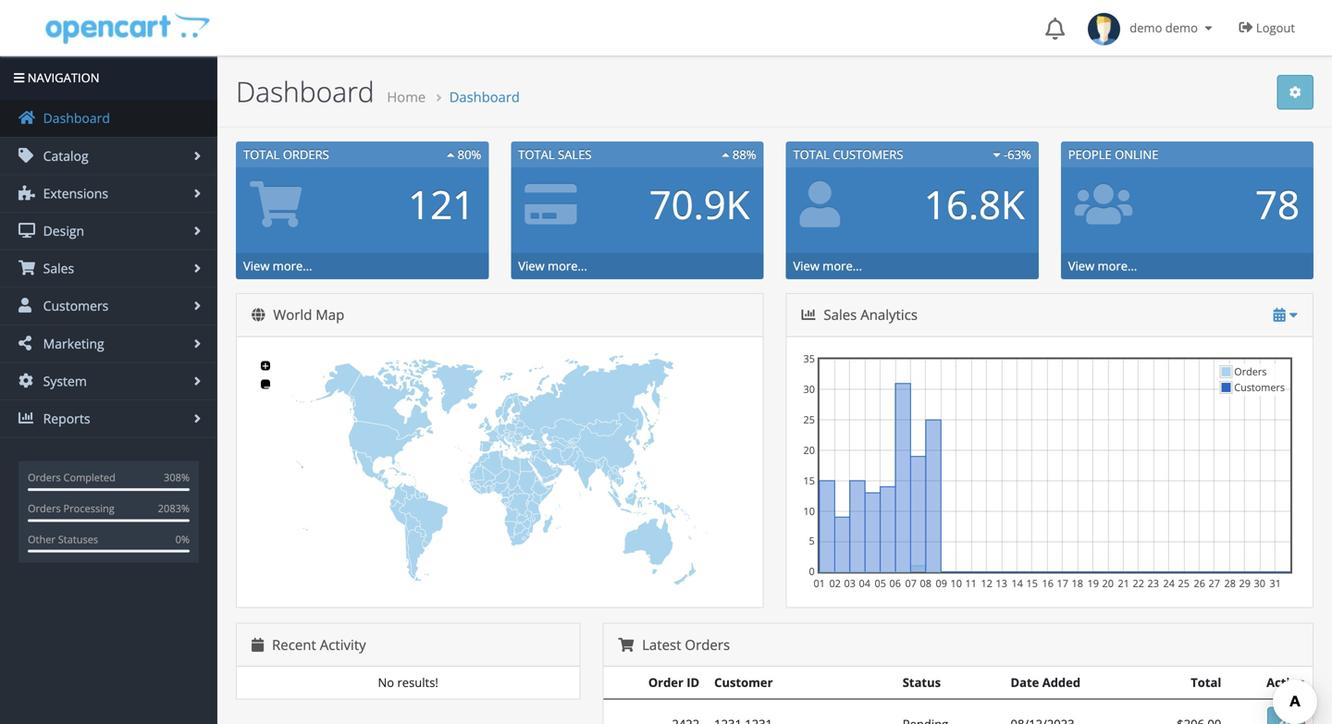 Task type: locate. For each thing, give the bounding box(es) containing it.
25 down 35 on the right of page
[[803, 413, 815, 426]]

20 right 19
[[1102, 577, 1114, 590]]

1 horizontal spatial demo
[[1165, 19, 1198, 36]]

14
[[1012, 577, 1023, 590]]

12
[[981, 577, 992, 590]]

customers
[[833, 146, 903, 163], [40, 297, 109, 315], [1234, 381, 1285, 394]]

20 up the 5
[[803, 444, 815, 457]]

dashboard link up 80%
[[449, 87, 520, 106]]

11
[[965, 577, 977, 590]]

1 horizontal spatial 10
[[950, 577, 962, 590]]

10 right 09
[[950, 577, 962, 590]]

chart bar image down cog image
[[19, 411, 35, 425]]

25 right '24'
[[1178, 577, 1190, 590]]

25
[[803, 413, 815, 426], [1178, 577, 1190, 590]]

caret up image for 70.9k
[[722, 148, 729, 160]]

3 more... from the left
[[823, 258, 862, 274]]

total sales
[[518, 146, 592, 163]]

chart bar image up 35 on the right of page
[[802, 308, 815, 322]]

4 more... from the left
[[1098, 258, 1137, 274]]

20
[[803, 444, 815, 457], [1102, 577, 1114, 590]]

17
[[1057, 577, 1068, 590]]

customer
[[714, 674, 773, 691]]

2 view more... link from the left
[[518, 258, 587, 274]]

0 vertical spatial chart bar image
[[802, 308, 815, 322]]

view more... link for 70.9k
[[518, 258, 587, 274]]

0 horizontal spatial customers
[[40, 297, 109, 315]]

2 horizontal spatial customers
[[1234, 381, 1285, 394]]

10 11 12 13 14 15 16 17 18 19 20 21 22 23 24 25 26 27 28 29 30 31
[[950, 577, 1281, 590]]

1 more... from the left
[[273, 258, 312, 274]]

1 view more... link from the left
[[243, 258, 312, 274]]

3 view more... link from the left
[[793, 258, 862, 274]]

10 for 10
[[803, 505, 815, 518]]

more... for 16.8k
[[823, 258, 862, 274]]

caret up image up 121
[[447, 148, 454, 160]]

0 vertical spatial 20
[[803, 444, 815, 457]]

10 up the 5
[[803, 505, 815, 518]]

2 demo from the left
[[1165, 19, 1198, 36]]

0 vertical spatial 10
[[803, 505, 815, 518]]

16.8k
[[924, 178, 1025, 231]]

10 for 10 11 12 13 14 15 16 17 18 19 20 21 22 23 24 25 26 27 28 29 30 31
[[950, 577, 962, 590]]

4 view from the left
[[1068, 258, 1094, 274]]

0 horizontal spatial 10
[[803, 505, 815, 518]]

results!
[[397, 674, 438, 691]]

user image
[[19, 298, 35, 313]]

view more... for 16.8k
[[793, 258, 862, 274]]

10
[[803, 505, 815, 518], [950, 577, 962, 590]]

2 horizontal spatial sales
[[824, 305, 857, 324]]

1 vertical spatial 10
[[950, 577, 962, 590]]

status
[[903, 674, 941, 691]]

bars image
[[14, 72, 24, 84]]

0 vertical spatial customers
[[833, 146, 903, 163]]

0
[[809, 565, 815, 578]]

dashboard link up catalog link
[[0, 100, 217, 137]]

0 horizontal spatial demo
[[1130, 19, 1162, 36]]

0 vertical spatial sales
[[558, 146, 592, 163]]

15
[[803, 474, 815, 488], [1026, 577, 1038, 590]]

2 view more... from the left
[[518, 258, 587, 274]]

date added
[[1011, 674, 1081, 691]]

2 horizontal spatial dashboard
[[449, 87, 520, 106]]

0 horizontal spatial chart bar image
[[19, 411, 35, 425]]

0 horizontal spatial dashboard
[[40, 109, 110, 127]]

1 vertical spatial chart bar image
[[19, 411, 35, 425]]

extensions link
[[0, 175, 217, 212]]

cog image
[[19, 373, 35, 388]]

caret down image left -
[[993, 148, 1001, 160]]

orders processing
[[28, 501, 114, 515]]

caret up image
[[447, 148, 454, 160], [722, 148, 729, 160]]

09
[[936, 577, 947, 590]]

dashboard up 80%
[[449, 87, 520, 106]]

0 horizontal spatial sales
[[40, 260, 74, 277]]

sales inside sales link
[[40, 260, 74, 277]]

4 view more... from the left
[[1068, 258, 1137, 274]]

dashboard link
[[449, 87, 520, 106], [0, 100, 217, 137]]

0 vertical spatial 25
[[803, 413, 815, 426]]

1 horizontal spatial 25
[[1178, 577, 1190, 590]]

08
[[920, 577, 931, 590]]

added
[[1042, 674, 1081, 691]]

01
[[814, 577, 825, 590]]

1 horizontal spatial 20
[[1102, 577, 1114, 590]]

63%
[[1007, 146, 1031, 163]]

3 view more... from the left
[[793, 258, 862, 274]]

4 view more... link from the left
[[1068, 258, 1137, 274]]

2 view from the left
[[518, 258, 545, 274]]

0 horizontal spatial caret up image
[[447, 148, 454, 160]]

1 view from the left
[[243, 258, 270, 274]]

other statuses
[[28, 532, 98, 546]]

308%
[[164, 470, 190, 484]]

80%
[[454, 146, 481, 163]]

dashboard up 'catalog'
[[40, 109, 110, 127]]

1 vertical spatial sales
[[40, 260, 74, 277]]

0 horizontal spatial 30
[[803, 383, 815, 396]]

catalog
[[40, 147, 88, 164]]

29
[[1239, 577, 1251, 590]]

2 caret up image from the left
[[722, 148, 729, 160]]

21
[[1118, 577, 1129, 590]]

15 right 14
[[1026, 577, 1038, 590]]

0 horizontal spatial 20
[[803, 444, 815, 457]]

30 down 35 on the right of page
[[803, 383, 815, 396]]

1 vertical spatial 20
[[1102, 577, 1114, 590]]

2 vertical spatial sales
[[824, 305, 857, 324]]

16
[[1042, 577, 1054, 590]]

design
[[40, 222, 84, 240]]

orders for orders processing
[[28, 501, 61, 515]]

−
[[264, 379, 271, 395]]

1 caret up image from the left
[[447, 148, 454, 160]]

1 horizontal spatial 15
[[1026, 577, 1038, 590]]

view for 16.8k
[[793, 258, 820, 274]]

more...
[[273, 258, 312, 274], [548, 258, 587, 274], [823, 258, 862, 274], [1098, 258, 1137, 274]]

78
[[1255, 178, 1300, 231]]

statuses
[[58, 532, 98, 546]]

view for 70.9k
[[518, 258, 545, 274]]

1 horizontal spatial caret down image
[[1201, 22, 1216, 34]]

caret up image up '70.9k'
[[722, 148, 729, 160]]

reports
[[40, 410, 90, 427]]

latest orders
[[638, 635, 730, 654]]

logout
[[1256, 19, 1295, 36]]

caret down image left sign out alt icon on the top of the page
[[1201, 22, 1216, 34]]

3 view from the left
[[793, 258, 820, 274]]

caret down image
[[1201, 22, 1216, 34], [993, 148, 1001, 160]]

13
[[996, 577, 1007, 590]]

dashboard
[[236, 73, 374, 111], [449, 87, 520, 106], [40, 109, 110, 127]]

15 up the 5
[[803, 474, 815, 488]]

bell image
[[1045, 18, 1065, 40]]

1 horizontal spatial sales
[[558, 146, 592, 163]]

sales
[[558, 146, 592, 163], [40, 260, 74, 277], [824, 305, 857, 324]]

0 horizontal spatial 15
[[803, 474, 815, 488]]

1 horizontal spatial dashboard
[[236, 73, 374, 111]]

05
[[875, 577, 886, 590]]

home image
[[19, 110, 35, 125]]

people
[[1068, 146, 1112, 163]]

share alt image
[[19, 336, 35, 350]]

demo right demo demo icon on the top right of the page
[[1130, 19, 1162, 36]]

1 vertical spatial 30
[[1254, 577, 1265, 590]]

home link
[[387, 87, 426, 106]]

30 right 29 at the right bottom of the page
[[1254, 577, 1265, 590]]

total customers
[[793, 146, 903, 163]]

other
[[28, 532, 55, 546]]

dashboard up total orders
[[236, 73, 374, 111]]

chart bar image
[[802, 308, 815, 322], [19, 411, 35, 425]]

0 horizontal spatial caret down image
[[993, 148, 1001, 160]]

order
[[648, 674, 683, 691]]

orders for orders completed
[[28, 470, 61, 484]]

1 horizontal spatial caret up image
[[722, 148, 729, 160]]

no
[[378, 674, 394, 691]]

view more... link for 121
[[243, 258, 312, 274]]

more... for 78
[[1098, 258, 1137, 274]]

view
[[243, 258, 270, 274], [518, 258, 545, 274], [793, 258, 820, 274], [1068, 258, 1094, 274]]

total
[[243, 146, 280, 163], [518, 146, 555, 163], [793, 146, 830, 163], [1191, 674, 1221, 691]]

design link
[[0, 213, 217, 249]]

1 vertical spatial 25
[[1178, 577, 1190, 590]]

demo demo image
[[1088, 13, 1120, 45]]

1 vertical spatial caret down image
[[993, 148, 1001, 160]]

demo left sign out alt icon on the top of the page
[[1165, 19, 1198, 36]]

0%
[[175, 532, 190, 546]]

globe image
[[252, 308, 265, 322]]

1 vertical spatial customers
[[40, 297, 109, 315]]

orders
[[283, 146, 329, 163], [1234, 365, 1267, 378], [28, 470, 61, 484], [28, 501, 61, 515], [685, 635, 730, 654]]

03
[[844, 577, 856, 590]]

02
[[829, 577, 841, 590]]

logout link
[[1225, 0, 1314, 56]]

home
[[387, 87, 426, 106]]

total for 121
[[243, 146, 280, 163]]

view more... link
[[243, 258, 312, 274], [518, 258, 587, 274], [793, 258, 862, 274], [1068, 258, 1137, 274]]

+
[[262, 358, 269, 374]]

analytics
[[860, 305, 918, 324]]

1 horizontal spatial dashboard link
[[449, 87, 520, 106]]

shopping cart image
[[618, 638, 634, 652]]

online
[[1115, 146, 1159, 163]]

2 more... from the left
[[548, 258, 587, 274]]

1 horizontal spatial 30
[[1254, 577, 1265, 590]]

developer setting image
[[1289, 86, 1301, 98]]

recent
[[272, 635, 316, 654]]

1 view more... from the left
[[243, 258, 312, 274]]



Task type: describe. For each thing, give the bounding box(es) containing it.
chart bar image inside "reports" link
[[19, 411, 35, 425]]

orders for orders
[[1234, 365, 1267, 378]]

view more... for 70.9k
[[518, 258, 587, 274]]

total for 16.8k
[[793, 146, 830, 163]]

total for 70.9k
[[518, 146, 555, 163]]

0 5
[[809, 534, 815, 578]]

2083%
[[158, 501, 190, 515]]

navigation
[[24, 69, 99, 86]]

sign out alt image
[[1239, 20, 1253, 34]]

70.9k
[[649, 178, 750, 231]]

processing
[[63, 501, 114, 515]]

sales analytics
[[820, 305, 918, 324]]

1 horizontal spatial customers
[[833, 146, 903, 163]]

2 vertical spatial customers
[[1234, 381, 1285, 394]]

opencart image
[[44, 11, 210, 45]]

121
[[408, 178, 475, 231]]

marketing
[[40, 335, 104, 352]]

31
[[1270, 577, 1281, 590]]

07
[[905, 577, 917, 590]]

view for 121
[[243, 258, 270, 274]]

sales for sales analytics
[[824, 305, 857, 324]]

people online
[[1068, 146, 1159, 163]]

28
[[1224, 577, 1236, 590]]

18
[[1072, 577, 1083, 590]]

view more... link for 16.8k
[[793, 258, 862, 274]]

view more... for 121
[[243, 258, 312, 274]]

reports link
[[0, 400, 217, 437]]

id
[[687, 674, 700, 691]]

extensions
[[40, 184, 108, 202]]

activity
[[320, 635, 366, 654]]

sales for sales
[[40, 260, 74, 277]]

action
[[1267, 674, 1305, 691]]

0 vertical spatial caret down image
[[1201, 22, 1216, 34]]

+ −
[[262, 358, 271, 395]]

1 demo from the left
[[1130, 19, 1162, 36]]

view more... for 78
[[1068, 258, 1137, 274]]

puzzle piece image
[[19, 185, 35, 200]]

desktop image
[[19, 223, 35, 238]]

01 02 03 04 05 06 07 08 09
[[814, 577, 947, 590]]

0 vertical spatial 30
[[803, 383, 815, 396]]

88%
[[729, 146, 756, 163]]

completed
[[63, 470, 115, 484]]

22
[[1133, 577, 1144, 590]]

order id
[[648, 674, 700, 691]]

date
[[1011, 674, 1039, 691]]

06
[[889, 577, 901, 590]]

-63%
[[1001, 146, 1031, 163]]

more... for 70.9k
[[548, 258, 587, 274]]

caret down image
[[1289, 308, 1298, 322]]

0 horizontal spatial 25
[[803, 413, 815, 426]]

27
[[1209, 577, 1220, 590]]

calendar image
[[252, 638, 264, 652]]

0 horizontal spatial dashboard link
[[0, 100, 217, 137]]

view more... link for 78
[[1068, 258, 1137, 274]]

world
[[273, 305, 312, 324]]

latest
[[642, 635, 681, 654]]

sales link
[[0, 250, 217, 287]]

19
[[1087, 577, 1099, 590]]

1 horizontal spatial chart bar image
[[802, 308, 815, 322]]

world map
[[270, 305, 344, 324]]

system link
[[0, 363, 217, 400]]

demo demo link
[[1079, 0, 1225, 56]]

marketing link
[[0, 325, 217, 362]]

catalog link
[[0, 138, 217, 174]]

calendar alt image
[[1273, 308, 1286, 322]]

1 vertical spatial 15
[[1026, 577, 1038, 590]]

view for 78
[[1068, 258, 1094, 274]]

5
[[809, 534, 815, 548]]

caret up image for 121
[[447, 148, 454, 160]]

no results!
[[378, 674, 438, 691]]

system
[[40, 372, 87, 390]]

-
[[1004, 146, 1008, 163]]

23
[[1148, 577, 1159, 590]]

view image
[[1279, 718, 1293, 724]]

orders completed
[[28, 470, 115, 484]]

total orders
[[243, 146, 329, 163]]

shopping cart image
[[19, 260, 35, 275]]

0 vertical spatial 15
[[803, 474, 815, 488]]

24
[[1163, 577, 1175, 590]]

04
[[859, 577, 870, 590]]

26
[[1194, 577, 1205, 590]]

more... for 121
[[273, 258, 312, 274]]

demo demo
[[1120, 19, 1201, 36]]

tag image
[[19, 148, 35, 163]]

recent activity
[[268, 635, 366, 654]]

map
[[316, 305, 344, 324]]

customers link
[[0, 288, 217, 324]]



Task type: vqa. For each thing, say whether or not it's contained in the screenshot.
the Google
no



